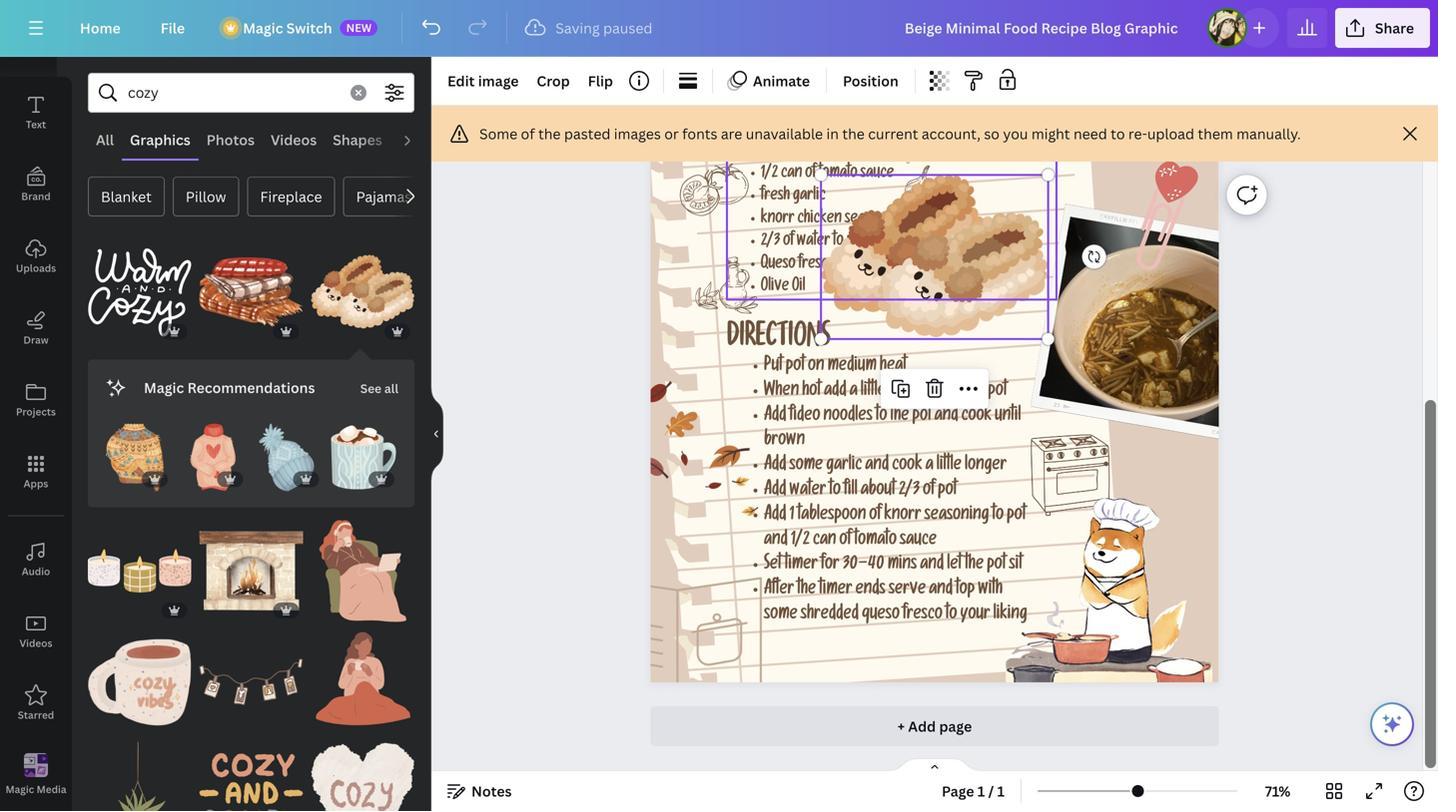 Task type: describe. For each thing, give the bounding box(es) containing it.
graphics button
[[122, 121, 199, 159]]

so
[[984, 124, 1000, 143]]

1 horizontal spatial audio
[[398, 130, 438, 149]]

let
[[947, 557, 962, 576]]

edit image
[[447, 71, 519, 90]]

for
[[821, 557, 840, 576]]

animate
[[753, 71, 810, 90]]

garlic inside 1/2 can of tomato sauce fresh garlic knorr chicken seasoning 2/3 of water to pot you pick queso fresco olive oil
[[793, 189, 826, 206]]

see
[[360, 381, 382, 397]]

to down longer
[[992, 508, 1004, 526]]

noodles
[[824, 408, 873, 427]]

and up about on the right of the page
[[865, 458, 889, 476]]

new
[[346, 20, 372, 35]]

farfalle pasta illustration image
[[864, 114, 920, 164]]

fresh
[[761, 189, 790, 206]]

starred button
[[0, 668, 72, 740]]

starred
[[18, 709, 54, 723]]

pot left on
[[786, 359, 805, 377]]

switch
[[286, 18, 332, 37]]

them
[[1198, 124, 1233, 143]]

crop
[[537, 71, 570, 90]]

olive oil hand drawn image
[[696, 257, 759, 314]]

position
[[843, 71, 899, 90]]

sit
[[1009, 557, 1023, 576]]

71%
[[1265, 783, 1291, 802]]

brand button
[[0, 149, 72, 221]]

current
[[868, 124, 918, 143]]

grey line cookbook icon isolated on white background. cooking book icon. recipe book. fork and knife icons. cutlery symbol.  vector illustration image
[[593, 577, 762, 705]]

magic media button
[[0, 740, 72, 812]]

ends
[[856, 582, 886, 601]]

the right after
[[797, 582, 816, 601]]

watercolor cozy blankets image
[[199, 241, 303, 344]]

unavailable
[[746, 124, 823, 143]]

crop button
[[529, 65, 578, 97]]

magic media
[[5, 783, 66, 797]]

mug of coffee with marshmallows image
[[331, 424, 399, 492]]

animate button
[[721, 65, 818, 97]]

tablespoon
[[798, 508, 866, 526]]

minimal organic girl drinking tea image
[[311, 631, 414, 735]]

pillow
[[186, 187, 226, 206]]

some of the pasted images or fonts are unavailable in the current account, so you might need to re-upload them manually.
[[479, 124, 1301, 143]]

0 vertical spatial videos
[[271, 130, 317, 149]]

draw button
[[0, 293, 72, 365]]

directions
[[727, 327, 831, 356]]

30-
[[843, 557, 868, 576]]

of down about on the right of the page
[[869, 508, 881, 526]]

2/3 inside 1/2 can of tomato sauce fresh garlic knorr chicken seasoning 2/3 of water to pot you pick queso fresco olive oil
[[761, 234, 780, 251]]

longer
[[965, 458, 1007, 476]]

sauce inside 1/2 can of tomato sauce fresh garlic knorr chicken seasoning 2/3 of water to pot you pick queso fresco olive oil
[[861, 166, 894, 183]]

to right noodles
[[876, 408, 887, 427]]

position button
[[835, 65, 907, 97]]

of up 30-
[[840, 533, 852, 551]]

tomato inside "put pot on medium heat when hot add a little bit of olive oil to pot add fideo noodles to the pot and cook until brown add some garlic and cook a little longer add water to fill about 2/3 of pot add 1 tablespoon of knorr seasoning to pot and 1/2 can of tomato sauce set timer for 30-40 mins and let the pot sit after the timer ends serve and top with some shredded queso fresco to your liking"
[[855, 533, 897, 551]]

liking
[[994, 607, 1027, 626]]

some
[[479, 124, 517, 143]]

oil
[[956, 383, 970, 402]]

set
[[764, 557, 782, 576]]

until
[[995, 408, 1021, 427]]

apps
[[24, 477, 48, 491]]

seasoning inside "put pot on medium heat when hot add a little bit of olive oil to pot add fideo noodles to the pot and cook until brown add some garlic and cook a little longer add water to fill about 2/3 of pot add 1 tablespoon of knorr seasoning to pot and 1/2 can of tomato sauce set timer for 30-40 mins and let the pot sit after the timer ends serve and top with some shredded queso fresco to your liking"
[[925, 508, 989, 526]]

1 horizontal spatial 1
[[978, 783, 985, 802]]

chicken
[[798, 212, 842, 229]]

see all button
[[358, 368, 400, 408]]

share button
[[1335, 8, 1430, 48]]

water inside 1/2 can of tomato sauce fresh garlic knorr chicken seasoning 2/3 of water to pot you pick queso fresco olive oil
[[797, 234, 830, 251]]

magic for magic recommendations
[[144, 379, 184, 398]]

1/2 inside "put pot on medium heat when hot add a little bit of olive oil to pot add fideo noodles to the pot and cook until brown add some garlic and cook a little longer add water to fill about 2/3 of pot add 1 tablespoon of knorr seasoning to pot and 1/2 can of tomato sauce set timer for 30-40 mins and let the pot sit after the timer ends serve and top with some shredded queso fresco to your liking"
[[791, 533, 810, 551]]

magic switch
[[243, 18, 332, 37]]

elements
[[13, 46, 59, 59]]

+ add page
[[898, 718, 972, 737]]

serve
[[889, 582, 926, 601]]

put pot on medium heat when hot add a little bit of olive oil to pot add fideo noodles to the pot and cook until brown add some garlic and cook a little longer add water to fill about 2/3 of pot add 1 tablespoon of knorr seasoning to pot and 1/2 can of tomato sauce set timer for 30-40 mins and let the pot sit after the timer ends serve and top with some shredded queso fresco to your liking
[[764, 359, 1027, 626]]

fill
[[844, 483, 858, 501]]

edit image button
[[439, 65, 527, 97]]

magic for magic media
[[5, 783, 34, 797]]

knitted hat image
[[255, 424, 323, 492]]

1 vertical spatial audio button
[[0, 524, 72, 596]]

fideo
[[790, 408, 821, 427]]

olive
[[761, 280, 789, 297]]

fresco inside "put pot on medium heat when hot add a little bit of olive oil to pot add fideo noodles to the pot and cook until brown add some garlic and cook a little longer add water to fill about 2/3 of pot add 1 tablespoon of knorr seasoning to pot and 1/2 can of tomato sauce set timer for 30-40 mins and let the pot sit after the timer ends serve and top with some shredded queso fresco to your liking"
[[903, 607, 943, 626]]

blanket
[[101, 187, 152, 206]]

upload
[[1147, 124, 1195, 143]]

Search elements search field
[[128, 74, 339, 112]]

and down olive
[[935, 408, 958, 427]]

/
[[988, 783, 994, 802]]

1 vertical spatial videos
[[20, 637, 52, 651]]

need
[[1074, 124, 1107, 143]]

+ add page button
[[651, 707, 1219, 747]]

edit
[[447, 71, 475, 90]]

1 vertical spatial videos button
[[0, 596, 72, 668]]

can inside "put pot on medium heat when hot add a little bit of olive oil to pot add fideo noodles to the pot and cook until brown add some garlic and cook a little longer add water to fill about 2/3 of pot add 1 tablespoon of knorr seasoning to pot and 1/2 can of tomato sauce set timer for 30-40 mins and let the pot sit after the timer ends serve and top with some shredded queso fresco to your liking"
[[813, 533, 837, 551]]

+
[[898, 718, 905, 737]]

magic for magic switch
[[243, 18, 283, 37]]

warm knitted sweater. vector illustration on a white background. image
[[104, 424, 172, 492]]

1 horizontal spatial audio button
[[390, 121, 446, 159]]

1 horizontal spatial you
[[1003, 124, 1028, 143]]

text
[[26, 118, 46, 131]]

pot up sit
[[1007, 508, 1026, 526]]

fireplace
[[260, 187, 322, 206]]

notes button
[[439, 776, 520, 808]]

saving
[[556, 18, 600, 37]]

pot right about on the right of the page
[[938, 483, 957, 501]]

uploads
[[16, 262, 56, 275]]

page
[[942, 783, 974, 802]]

draw
[[23, 334, 49, 347]]

fireplace button
[[247, 177, 335, 217]]

watercolor fireplace illustration image
[[199, 520, 303, 623]]

1 inside "put pot on medium heat when hot add a little bit of olive oil to pot add fideo noodles to the pot and cook until brown add some garlic and cook a little longer add water to fill about 2/3 of pot add 1 tablespoon of knorr seasoning to pot and 1/2 can of tomato sauce set timer for 30-40 mins and let the pot sit after the timer ends serve and top with some shredded queso fresco to your liking"
[[790, 508, 795, 526]]

you inside 1/2 can of tomato sauce fresh garlic knorr chicken seasoning 2/3 of water to pot you pick queso fresco olive oil
[[867, 234, 888, 251]]

hide image
[[430, 387, 443, 482]]

pajamas
[[356, 187, 412, 206]]

scented wax candles image
[[88, 520, 191, 623]]

projects button
[[0, 365, 72, 436]]

2 horizontal spatial 1
[[997, 783, 1005, 802]]

apps button
[[0, 436, 72, 508]]

1 vertical spatial some
[[764, 607, 798, 626]]

about
[[861, 483, 896, 501]]

image
[[478, 71, 519, 90]]

pot down olive
[[913, 408, 932, 427]]

file button
[[145, 8, 201, 48]]

see all
[[360, 381, 398, 397]]

pot up until
[[988, 383, 1007, 402]]

pot left sit
[[987, 557, 1006, 576]]

share
[[1375, 18, 1414, 37]]

garlic inside "put pot on medium heat when hot add a little bit of olive oil to pot add fideo noodles to the pot and cook until brown add some garlic and cook a little longer add water to fill about 2/3 of pot add 1 tablespoon of knorr seasoning to pot and 1/2 can of tomato sauce set timer for 30-40 mins and let the pot sit after the timer ends serve and top with some shredded queso fresco to your liking"
[[826, 458, 862, 476]]

shredded
[[801, 607, 859, 626]]

water inside "put pot on medium heat when hot add a little bit of olive oil to pot add fideo noodles to the pot and cook until brown add some garlic and cook a little longer add water to fill about 2/3 of pot add 1 tablespoon of knorr seasoning to pot and 1/2 can of tomato sauce set timer for 30-40 mins and let the pot sit after the timer ends serve and top with some shredded queso fresco to your liking"
[[790, 483, 826, 501]]

hanging plant illustration image
[[88, 743, 191, 812]]

text button
[[0, 77, 72, 149]]

pot inside 1/2 can of tomato sauce fresh garlic knorr chicken seasoning 2/3 of water to pot you pick queso fresco olive oil
[[847, 234, 864, 251]]

to left re- on the top right of the page
[[1111, 124, 1125, 143]]

main menu bar
[[0, 0, 1438, 57]]

are
[[721, 124, 742, 143]]



Task type: locate. For each thing, give the bounding box(es) containing it.
0 horizontal spatial a
[[850, 383, 858, 402]]

1 vertical spatial water
[[790, 483, 826, 501]]

add
[[764, 408, 787, 427], [764, 458, 787, 476], [764, 483, 787, 501], [764, 508, 787, 526], [908, 718, 936, 737]]

1 vertical spatial audio
[[22, 565, 50, 579]]

graphics
[[130, 130, 191, 149]]

tomato down in on the top
[[819, 166, 858, 183]]

pasted
[[564, 124, 611, 143]]

0 vertical spatial water
[[797, 234, 830, 251]]

1 horizontal spatial sauce
[[900, 533, 937, 551]]

re-
[[1128, 124, 1147, 143]]

audio down apps
[[22, 565, 50, 579]]

of up the queso
[[783, 234, 794, 251]]

photos button
[[199, 121, 263, 159]]

some
[[790, 458, 823, 476], [764, 607, 798, 626]]

0 horizontal spatial garlic
[[793, 189, 826, 206]]

and left let
[[920, 557, 944, 576]]

and
[[935, 408, 958, 427], [865, 458, 889, 476], [764, 533, 788, 551], [920, 557, 944, 576], [929, 582, 953, 601]]

minimal organic girl watching a movie image
[[311, 520, 414, 623]]

magic
[[243, 18, 283, 37], [144, 379, 184, 398], [5, 783, 34, 797]]

1 horizontal spatial magic
[[144, 379, 184, 398]]

1/2 up the fresh
[[761, 166, 778, 183]]

cook down 'oil'
[[962, 408, 992, 427]]

to inside 1/2 can of tomato sauce fresh garlic knorr chicken seasoning 2/3 of water to pot you pick queso fresco olive oil
[[833, 234, 844, 251]]

of right some
[[521, 124, 535, 143]]

some down brown
[[790, 458, 823, 476]]

little
[[861, 383, 886, 402], [937, 458, 962, 476]]

olive
[[922, 383, 953, 402]]

0 vertical spatial cook
[[962, 408, 992, 427]]

page 1 / 1
[[942, 783, 1005, 802]]

1 left tablespoon on the right bottom of the page
[[790, 508, 795, 526]]

0 horizontal spatial videos button
[[0, 596, 72, 668]]

account,
[[922, 124, 981, 143]]

0 vertical spatial magic
[[243, 18, 283, 37]]

gas stove, kitchenware , cooking cartoon doodle. image
[[1031, 434, 1110, 517]]

2/3
[[761, 234, 780, 251], [899, 483, 920, 501]]

you left pick
[[867, 234, 888, 251]]

knorr down the fresh
[[761, 212, 795, 229]]

videos button up starred on the bottom left of page
[[0, 596, 72, 668]]

add
[[824, 383, 847, 402]]

the left pasted
[[538, 124, 561, 143]]

0 horizontal spatial seasoning
[[845, 212, 904, 229]]

in
[[826, 124, 839, 143]]

0 horizontal spatial fresco
[[799, 257, 835, 274]]

videos
[[271, 130, 317, 149], [20, 637, 52, 651]]

2 vertical spatial magic
[[5, 783, 34, 797]]

elements button
[[0, 5, 72, 77]]

1 horizontal spatial cook
[[962, 408, 992, 427]]

all
[[96, 130, 114, 149]]

2/3 right about on the right of the page
[[899, 483, 920, 501]]

cozy coffee mug image
[[88, 631, 191, 735]]

manually.
[[1237, 124, 1301, 143]]

magic left switch
[[243, 18, 283, 37]]

1 horizontal spatial can
[[813, 533, 837, 551]]

when
[[764, 383, 799, 402]]

1 vertical spatial 1/2
[[791, 533, 810, 551]]

oil
[[792, 280, 806, 297]]

knorr
[[761, 212, 795, 229], [884, 508, 921, 526]]

the right in on the top
[[842, 124, 865, 143]]

1 vertical spatial you
[[867, 234, 888, 251]]

to left "your"
[[946, 607, 957, 626]]

0 horizontal spatial can
[[781, 166, 803, 183]]

fresco down serve
[[903, 607, 943, 626]]

water down chicken
[[797, 234, 830, 251]]

1 horizontal spatial seasoning
[[925, 508, 989, 526]]

cook up about on the right of the page
[[892, 458, 923, 476]]

1 vertical spatial sauce
[[900, 533, 937, 551]]

hot
[[802, 383, 821, 402]]

1/2 down tablespoon on the right bottom of the page
[[791, 533, 810, 551]]

of right about on the right of the page
[[923, 483, 935, 501]]

with
[[978, 582, 1003, 601]]

1 vertical spatial a
[[926, 458, 934, 476]]

recommendations
[[187, 379, 315, 398]]

garlic up fill
[[826, 458, 862, 476]]

0 vertical spatial audio
[[398, 130, 438, 149]]

1 vertical spatial tomato
[[855, 533, 897, 551]]

after
[[764, 582, 794, 601]]

the down bit
[[891, 408, 909, 427]]

0 horizontal spatial magic
[[5, 783, 34, 797]]

audio button down apps
[[0, 524, 72, 596]]

tomato inside 1/2 can of tomato sauce fresh garlic knorr chicken seasoning 2/3 of water to pot you pick queso fresco olive oil
[[819, 166, 858, 183]]

1 vertical spatial can
[[813, 533, 837, 551]]

show pages image
[[887, 758, 983, 774]]

to left fill
[[829, 483, 841, 501]]

uploads button
[[0, 221, 72, 293]]

magic inside button
[[5, 783, 34, 797]]

0 horizontal spatial little
[[861, 383, 886, 402]]

0 horizontal spatial audio
[[22, 565, 50, 579]]

mins
[[888, 557, 917, 576]]

file
[[161, 18, 185, 37]]

1 horizontal spatial timer
[[819, 582, 853, 601]]

media
[[37, 783, 66, 797]]

0 vertical spatial seasoning
[[845, 212, 904, 229]]

0 horizontal spatial you
[[867, 234, 888, 251]]

queso
[[862, 607, 900, 626]]

can up for
[[813, 533, 837, 551]]

cozy and comfy lettering image
[[199, 743, 303, 812]]

put
[[764, 359, 783, 377]]

can up the fresh
[[781, 166, 803, 183]]

0 horizontal spatial 1/2
[[761, 166, 778, 183]]

seasoning up pick
[[845, 212, 904, 229]]

timer
[[785, 557, 818, 576], [819, 582, 853, 601]]

to down chicken
[[833, 234, 844, 251]]

0 vertical spatial some
[[790, 458, 823, 476]]

all
[[384, 381, 398, 397]]

warm indoor slippers image
[[311, 241, 414, 344]]

knorr down about on the right of the page
[[884, 508, 921, 526]]

1 horizontal spatial videos
[[271, 130, 317, 149]]

your
[[961, 607, 990, 626]]

and up set
[[764, 533, 788, 551]]

audio
[[398, 130, 438, 149], [22, 565, 50, 579]]

0 vertical spatial tomato
[[819, 166, 858, 183]]

1 horizontal spatial a
[[926, 458, 934, 476]]

on
[[808, 359, 825, 377]]

0 horizontal spatial 2/3
[[761, 234, 780, 251]]

0 vertical spatial 1/2
[[761, 166, 778, 183]]

of right bit
[[907, 383, 919, 402]]

canva assistant image
[[1380, 713, 1404, 737]]

simple cute study full shot polaroids image
[[199, 631, 303, 735]]

add inside button
[[908, 718, 936, 737]]

0 vertical spatial audio button
[[390, 121, 446, 159]]

pot left pick
[[847, 234, 864, 251]]

can inside 1/2 can of tomato sauce fresh garlic knorr chicken seasoning 2/3 of water to pot you pick queso fresco olive oil
[[781, 166, 803, 183]]

flip
[[588, 71, 613, 90]]

a left longer
[[926, 458, 934, 476]]

videos up fireplace in the left of the page
[[271, 130, 317, 149]]

magic inside main menu bar
[[243, 18, 283, 37]]

seasoning
[[845, 212, 904, 229], [925, 508, 989, 526]]

sauce inside "put pot on medium heat when hot add a little bit of olive oil to pot add fideo noodles to the pot and cook until brown add some garlic and cook a little longer add water to fill about 2/3 of pot add 1 tablespoon of knorr seasoning to pot and 1/2 can of tomato sauce set timer for 30-40 mins and let the pot sit after the timer ends serve and top with some shredded queso fresco to your liking"
[[900, 533, 937, 551]]

1 horizontal spatial 1/2
[[791, 533, 810, 551]]

0 vertical spatial videos button
[[263, 121, 325, 159]]

0 horizontal spatial 1
[[790, 508, 795, 526]]

timer down for
[[819, 582, 853, 601]]

a right add
[[850, 383, 858, 402]]

0 horizontal spatial audio button
[[0, 524, 72, 596]]

tomato up 40
[[855, 533, 897, 551]]

sauce down the farfalle pasta illustration image
[[861, 166, 894, 183]]

garlic up chicken
[[793, 189, 826, 206]]

0 vertical spatial a
[[850, 383, 858, 402]]

1 horizontal spatial knorr
[[884, 508, 921, 526]]

blanket button
[[88, 177, 165, 217]]

0 vertical spatial garlic
[[793, 189, 826, 206]]

1 horizontal spatial videos button
[[263, 121, 325, 159]]

saving paused status
[[516, 16, 663, 40]]

fresco up oil
[[799, 257, 835, 274]]

magic recommendations
[[144, 379, 315, 398]]

0 vertical spatial knorr
[[761, 212, 795, 229]]

1 vertical spatial fresco
[[903, 607, 943, 626]]

the right let
[[965, 557, 984, 576]]

0 vertical spatial fresco
[[799, 257, 835, 274]]

1 vertical spatial garlic
[[826, 458, 862, 476]]

audio right the shapes button
[[398, 130, 438, 149]]

knorr inside 1/2 can of tomato sauce fresh garlic knorr chicken seasoning 2/3 of water to pot you pick queso fresco olive oil
[[761, 212, 795, 229]]

0 horizontal spatial knorr
[[761, 212, 795, 229]]

the
[[538, 124, 561, 143], [842, 124, 865, 143], [891, 408, 909, 427], [965, 557, 984, 576], [797, 582, 816, 601]]

to right 'oil'
[[974, 383, 985, 402]]

1 left / on the right
[[978, 783, 985, 802]]

pajamas button
[[343, 177, 425, 217]]

0 vertical spatial sauce
[[861, 166, 894, 183]]

knorr inside "put pot on medium heat when hot add a little bit of olive oil to pot add fideo noodles to the pot and cook until brown add some garlic and cook a little longer add water to fill about 2/3 of pot add 1 tablespoon of knorr seasoning to pot and 1/2 can of tomato sauce set timer for 30-40 mins and let the pot sit after the timer ends serve and top with some shredded queso fresco to your liking"
[[884, 508, 921, 526]]

0 vertical spatial little
[[861, 383, 886, 402]]

fresco inside 1/2 can of tomato sauce fresh garlic knorr chicken seasoning 2/3 of water to pot you pick queso fresco olive oil
[[799, 257, 835, 274]]

0 horizontal spatial videos
[[20, 637, 52, 651]]

1 horizontal spatial fresco
[[903, 607, 943, 626]]

pillow button
[[173, 177, 239, 217]]

0 vertical spatial 2/3
[[761, 234, 780, 251]]

page
[[939, 718, 972, 737]]

tomato
[[819, 166, 858, 183], [855, 533, 897, 551]]

0 vertical spatial timer
[[785, 557, 818, 576]]

0 vertical spatial you
[[1003, 124, 1028, 143]]

sauce up 'mins'
[[900, 533, 937, 551]]

of
[[521, 124, 535, 143], [805, 166, 816, 183], [783, 234, 794, 251], [907, 383, 919, 402], [923, 483, 935, 501], [869, 508, 881, 526], [840, 533, 852, 551]]

might
[[1032, 124, 1070, 143]]

videos button up fireplace in the left of the page
[[263, 121, 325, 159]]

2 horizontal spatial magic
[[243, 18, 283, 37]]

1 vertical spatial cook
[[892, 458, 923, 476]]

bit
[[889, 383, 904, 402]]

1/2 inside 1/2 can of tomato sauce fresh garlic knorr chicken seasoning 2/3 of water to pot you pick queso fresco olive oil
[[761, 166, 778, 183]]

1 horizontal spatial little
[[937, 458, 962, 476]]

1 vertical spatial seasoning
[[925, 508, 989, 526]]

audio button
[[390, 121, 446, 159], [0, 524, 72, 596]]

little left bit
[[861, 383, 886, 402]]

flip button
[[580, 65, 621, 97]]

2/3 up the queso
[[761, 234, 780, 251]]

and left top in the bottom of the page
[[929, 582, 953, 601]]

0 horizontal spatial timer
[[785, 557, 818, 576]]

40
[[868, 557, 885, 576]]

warm sweater. vector illustration on a white background. image
[[180, 424, 247, 492]]

1 vertical spatial knorr
[[884, 508, 921, 526]]

0 vertical spatial can
[[781, 166, 803, 183]]

0 horizontal spatial sauce
[[861, 166, 894, 183]]

brand
[[21, 190, 51, 203]]

a
[[850, 383, 858, 402], [926, 458, 934, 476]]

you right so
[[1003, 124, 1028, 143]]

seasoning inside 1/2 can of tomato sauce fresh garlic knorr chicken seasoning 2/3 of water to pot you pick queso fresco olive oil
[[845, 212, 904, 229]]

1 right / on the right
[[997, 783, 1005, 802]]

home link
[[64, 8, 137, 48]]

heart shaped cozy lettering image
[[311, 743, 414, 812]]

videos up starred button
[[20, 637, 52, 651]]

1
[[790, 508, 795, 526], [978, 783, 985, 802], [997, 783, 1005, 802]]

group
[[88, 241, 191, 344], [199, 241, 303, 344], [311, 241, 414, 344], [104, 412, 172, 492], [180, 412, 247, 492], [331, 412, 399, 492], [255, 424, 323, 492], [199, 508, 303, 623], [88, 520, 191, 623], [311, 520, 414, 623], [88, 619, 191, 735], [311, 619, 414, 735], [199, 631, 303, 735], [199, 731, 303, 812], [311, 731, 414, 812], [88, 743, 191, 812]]

some down after
[[764, 607, 798, 626]]

1/2 can of tomato sauce fresh garlic knorr chicken seasoning 2/3 of water to pot you pick queso fresco olive oil
[[761, 166, 914, 297]]

water up tablespoon on the right bottom of the page
[[790, 483, 826, 501]]

to
[[1111, 124, 1125, 143], [833, 234, 844, 251], [974, 383, 985, 402], [876, 408, 887, 427], [829, 483, 841, 501], [992, 508, 1004, 526], [946, 607, 957, 626]]

0 horizontal spatial cook
[[892, 458, 923, 476]]

queso
[[761, 257, 796, 274]]

paused
[[603, 18, 653, 37]]

audio button right shapes
[[390, 121, 446, 159]]

shapes button
[[325, 121, 390, 159]]

timer right set
[[785, 557, 818, 576]]

Design title text field
[[889, 8, 1199, 48]]

1 horizontal spatial 2/3
[[899, 483, 920, 501]]

1 horizontal spatial garlic
[[826, 458, 862, 476]]

of up chicken
[[805, 166, 816, 183]]

magic up warm knitted sweater. vector illustration on a white background. image
[[144, 379, 184, 398]]

2/3 inside "put pot on medium heat when hot add a little bit of olive oil to pot add fideo noodles to the pot and cook until brown add some garlic and cook a little longer add water to fill about 2/3 of pot add 1 tablespoon of knorr seasoning to pot and 1/2 can of tomato sauce set timer for 30-40 mins and let the pot sit after the timer ends serve and top with some shredded queso fresco to your liking"
[[899, 483, 920, 501]]

1 vertical spatial timer
[[819, 582, 853, 601]]

1 vertical spatial 2/3
[[899, 483, 920, 501]]

1 vertical spatial magic
[[144, 379, 184, 398]]

little left longer
[[937, 458, 962, 476]]

1 vertical spatial little
[[937, 458, 962, 476]]

seasoning up let
[[925, 508, 989, 526]]

magic left media
[[5, 783, 34, 797]]



Task type: vqa. For each thing, say whether or not it's contained in the screenshot.
bottom Create
no



